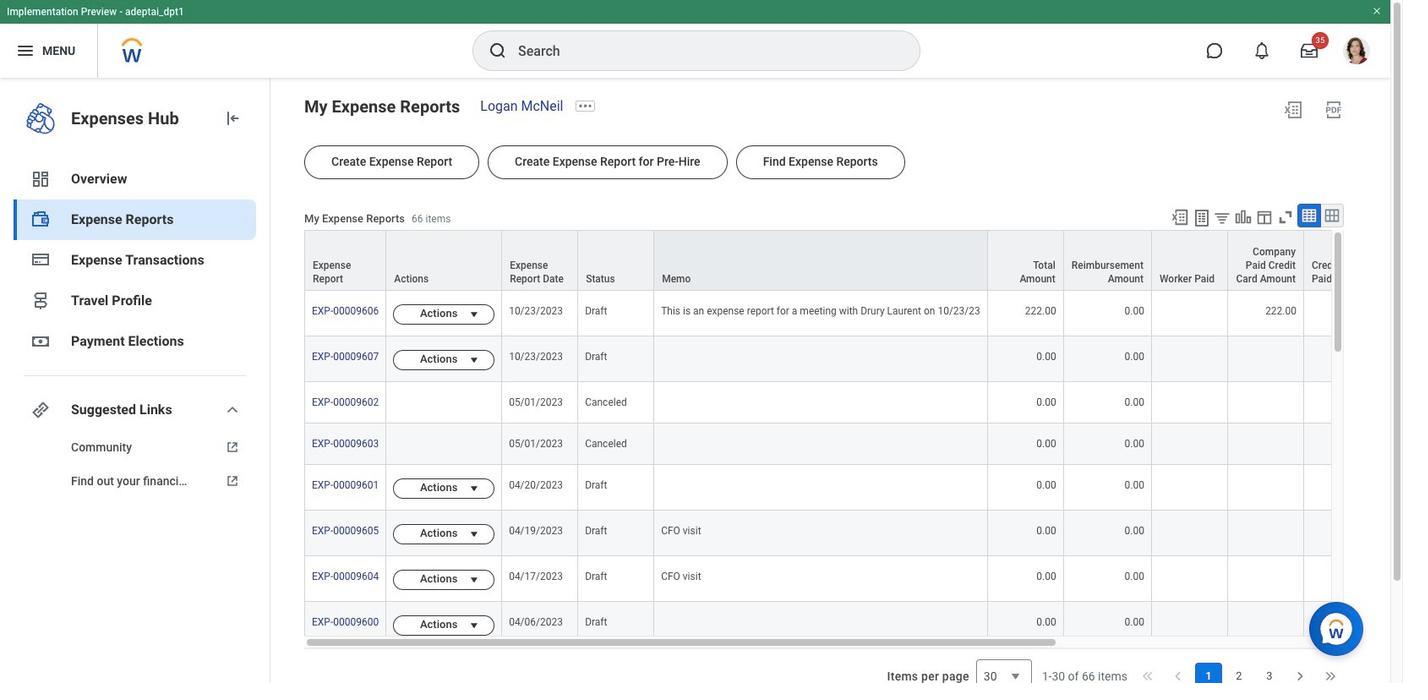 Task type: vqa. For each thing, say whether or not it's contained in the screenshot.
second row from the top of the page
yes



Task type: locate. For each thing, give the bounding box(es) containing it.
2 caret down image from the top
[[464, 574, 485, 587]]

3 caret down image from the top
[[464, 528, 485, 541]]

2 vertical spatial caret down image
[[464, 528, 485, 541]]

0 vertical spatial caret down image
[[464, 354, 485, 367]]

timeline milestone image
[[30, 291, 51, 311]]

justify image
[[15, 41, 36, 61]]

caret down image for 3rd row
[[464, 354, 485, 367]]

dashboard image
[[30, 169, 51, 189]]

cell
[[1153, 291, 1229, 337], [1305, 291, 1381, 337], [655, 337, 988, 382], [1153, 337, 1229, 382], [1229, 337, 1305, 382], [1305, 337, 1381, 382], [387, 382, 502, 424], [655, 382, 988, 424], [1153, 382, 1229, 424], [1229, 382, 1305, 424], [1305, 382, 1381, 424], [387, 424, 502, 465], [655, 424, 988, 465], [1153, 424, 1229, 465], [1229, 424, 1305, 465], [1305, 424, 1381, 465], [655, 465, 988, 511], [1153, 465, 1229, 511], [1229, 465, 1305, 511], [1305, 465, 1381, 511], [1153, 511, 1229, 557], [1229, 511, 1305, 557], [1305, 511, 1381, 557], [1153, 557, 1229, 603], [1229, 557, 1305, 603], [1305, 557, 1381, 603], [655, 603, 988, 648], [1153, 603, 1229, 648], [1229, 603, 1305, 648], [1305, 603, 1381, 648]]

caret down image
[[464, 308, 485, 321], [464, 574, 485, 587], [464, 619, 485, 633]]

chevron left small image
[[1170, 668, 1187, 683]]

1 row from the top
[[304, 230, 1404, 291]]

1 vertical spatial caret down image
[[464, 482, 485, 496]]

toolbar
[[1164, 204, 1345, 230]]

export to excel image
[[1284, 100, 1304, 120]]

5 row from the top
[[304, 424, 1404, 465]]

1 vertical spatial caret down image
[[464, 574, 485, 587]]

banner
[[0, 0, 1391, 78]]

search image
[[488, 41, 508, 61]]

table image
[[1301, 207, 1318, 224]]

caret down image for third row from the bottom of the page
[[464, 528, 485, 541]]

credit card image
[[30, 249, 51, 270]]

task pay image
[[30, 210, 51, 230]]

pagination element
[[1042, 650, 1345, 683]]

row
[[304, 230, 1404, 291], [304, 291, 1404, 337], [304, 337, 1404, 382], [304, 382, 1404, 424], [304, 424, 1404, 465], [304, 465, 1404, 511], [304, 511, 1404, 557], [304, 557, 1404, 603], [304, 603, 1404, 648]]

dollar image
[[30, 331, 51, 352]]

status
[[1042, 668, 1128, 683]]

2 vertical spatial caret down image
[[464, 619, 485, 633]]

expenses hub element
[[71, 107, 209, 130]]

0 vertical spatial caret down image
[[464, 308, 485, 321]]

1 caret down image from the top
[[464, 308, 485, 321]]

3 caret down image from the top
[[464, 619, 485, 633]]

8 row from the top
[[304, 557, 1404, 603]]

expand table image
[[1324, 207, 1341, 224]]

1 vertical spatial ext link image
[[222, 473, 243, 490]]

caret down image for 2nd row from the bottom
[[464, 574, 485, 587]]

0 vertical spatial ext link image
[[222, 439, 243, 456]]

2 caret down image from the top
[[464, 482, 485, 496]]

caret down image
[[464, 354, 485, 367], [464, 482, 485, 496], [464, 528, 485, 541]]

expand/collapse chart image
[[1235, 208, 1253, 227]]

ext link image
[[222, 439, 243, 456], [222, 473, 243, 490]]

status inside the pagination element
[[1042, 668, 1128, 683]]

Search Workday  search field
[[518, 32, 885, 69]]

chevron 2x right small image
[[1323, 668, 1340, 683]]

1 caret down image from the top
[[464, 354, 485, 367]]

9 row from the top
[[304, 603, 1404, 648]]

list
[[1196, 663, 1284, 683]]

caret down image for eighth row from the bottom of the page
[[464, 308, 485, 321]]



Task type: describe. For each thing, give the bounding box(es) containing it.
1 ext link image from the top
[[222, 439, 243, 456]]

click to view/edit grid preferences image
[[1256, 208, 1274, 227]]

chevron 2x left small image
[[1140, 668, 1157, 683]]

6 row from the top
[[304, 465, 1404, 511]]

transformation import image
[[222, 108, 243, 129]]

items per page element
[[885, 650, 1032, 683]]

export to excel image
[[1171, 208, 1190, 227]]

inbox large image
[[1301, 42, 1318, 59]]

chevron right small image
[[1292, 668, 1309, 683]]

navigation pane region
[[0, 78, 271, 683]]

notifications large image
[[1254, 42, 1271, 59]]

2 ext link image from the top
[[222, 473, 243, 490]]

select to filter grid data image
[[1214, 209, 1232, 227]]

profile logan mcneil image
[[1344, 37, 1371, 68]]

chevron down small image
[[222, 400, 243, 420]]

2 row from the top
[[304, 291, 1404, 337]]

list inside the pagination element
[[1196, 663, 1284, 683]]

view printable version (pdf) image
[[1324, 100, 1345, 120]]

close environment banner image
[[1372, 6, 1383, 16]]

4 row from the top
[[304, 382, 1404, 424]]

3 row from the top
[[304, 337, 1404, 382]]

fullscreen image
[[1277, 208, 1296, 227]]

link image
[[30, 400, 51, 420]]

export to worksheets image
[[1192, 208, 1213, 228]]

7 row from the top
[[304, 511, 1404, 557]]



